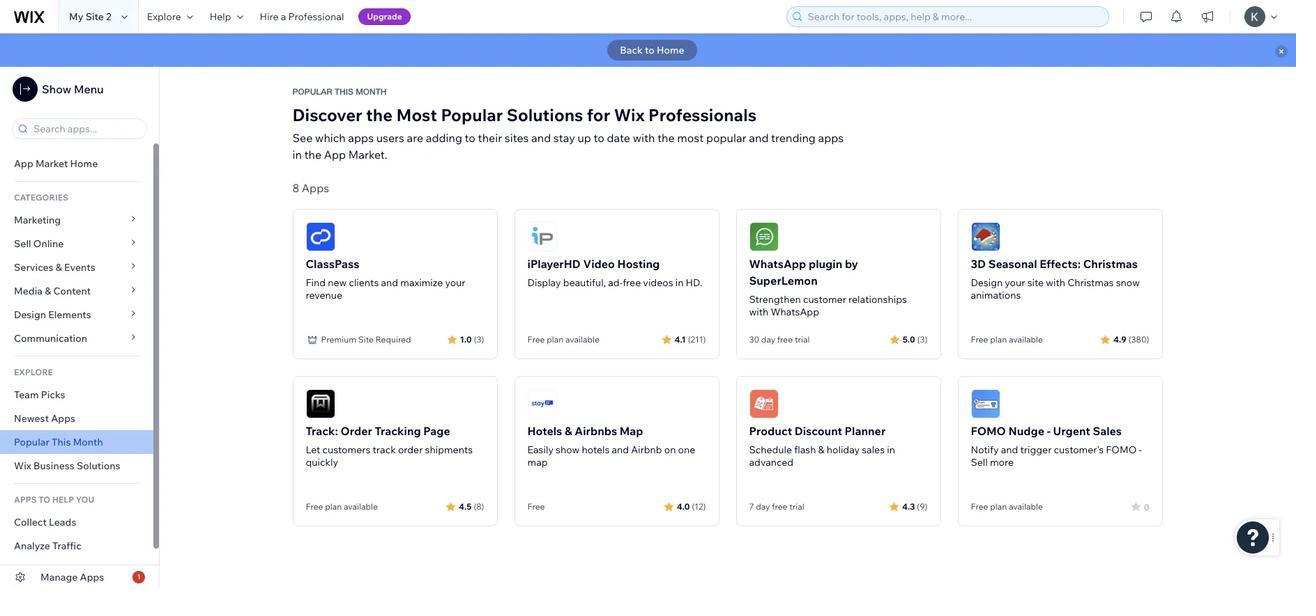 Task type: vqa. For each thing, say whether or not it's contained in the screenshot.
alert
no



Task type: describe. For each thing, give the bounding box(es) containing it.
up
[[578, 131, 591, 145]]

airbnbs
[[575, 425, 617, 439]]

help button
[[201, 0, 251, 33]]

1 vertical spatial the
[[658, 131, 675, 145]]

1 vertical spatial whatsapp
[[771, 306, 819, 319]]

collect
[[14, 517, 47, 529]]

& for airbnbs
[[565, 425, 572, 439]]

planner
[[845, 425, 886, 439]]

4.9 (380)
[[1114, 334, 1149, 345]]

elements
[[48, 309, 91, 321]]

my
[[69, 10, 83, 23]]

market.
[[348, 148, 387, 162]]

premium site required
[[321, 335, 411, 345]]

map
[[528, 457, 548, 469]]

see which apps users are adding to their sites and stay up to date with the most popular and trending apps in the app market.
[[293, 131, 844, 162]]

airbnb
[[631, 444, 662, 457]]

sell inside fomo nudge - urgent sales notify and trigger customer's fomo - sell more
[[971, 457, 988, 469]]

media
[[14, 285, 43, 298]]

apps
[[14, 495, 37, 506]]

in for product discount planner
[[887, 444, 895, 457]]

back
[[620, 44, 643, 56]]

interact
[[14, 564, 50, 577]]

hd.
[[686, 277, 703, 289]]

trial for schedule
[[789, 502, 804, 513]]

hotels
[[582, 444, 610, 457]]

track:
[[306, 425, 338, 439]]

users
[[376, 131, 404, 145]]

whatsapp plugin by superlemon strengthen customer relationships with whatsapp
[[749, 257, 907, 319]]

free for fomo
[[971, 502, 988, 513]]

1 horizontal spatial -
[[1139, 444, 1142, 457]]

show
[[556, 444, 580, 457]]

services & events link
[[0, 256, 153, 280]]

site
[[1028, 277, 1044, 289]]

stay
[[554, 131, 575, 145]]

maximize
[[400, 277, 443, 289]]

free for track:
[[306, 502, 323, 513]]

popular inside "link"
[[14, 437, 49, 449]]

with inside 3d seasonal effects: christmas design your site with christmas snow animations
[[1046, 277, 1065, 289]]

day for superlemon
[[761, 335, 775, 345]]

and right popular
[[749, 131, 769, 145]]

required
[[376, 335, 411, 345]]

premium
[[321, 335, 356, 345]]

site for premium
[[358, 335, 374, 345]]

(380)
[[1129, 334, 1149, 345]]

sidebar element
[[0, 67, 160, 590]]

3d seasonal effects: christmas design your site with christmas snow animations
[[971, 257, 1140, 302]]

site for my
[[86, 10, 104, 23]]

hire a professional
[[260, 10, 344, 23]]

free inside iplayerhd video hosting display beautiful, ad-free videos in hd.
[[623, 277, 641, 289]]

0 vertical spatial popular this month
[[293, 87, 387, 97]]

solutions inside sidebar element
[[77, 460, 120, 473]]

free plan available for seasonal
[[971, 335, 1043, 345]]

classpass find new clients and maximize your revenue
[[306, 257, 465, 302]]

analyze traffic link
[[0, 535, 153, 559]]

content
[[53, 285, 91, 298]]

product
[[749, 425, 792, 439]]

traffic
[[52, 540, 81, 553]]

strengthen
[[749, 294, 801, 306]]

customer
[[803, 294, 846, 306]]

media & content link
[[0, 280, 153, 303]]

app inside see which apps users are adding to their sites and stay up to date with the most popular and trending apps in the app market.
[[324, 148, 346, 162]]

with inside see which apps users are adding to their sites and stay up to date with the most popular and trending apps in the app market.
[[633, 131, 655, 145]]

hotels & airbnbs map logo image
[[528, 390, 557, 419]]

team picks
[[14, 389, 65, 402]]

wix inside sidebar element
[[14, 460, 31, 473]]

design elements
[[14, 309, 91, 321]]

hotels
[[528, 425, 562, 439]]

free for product
[[772, 502, 788, 513]]

clients
[[349, 277, 379, 289]]

apps for newest apps
[[51, 413, 75, 425]]

hotels & airbnbs map easily show hotels and airbnb on one map
[[528, 425, 695, 469]]

apps to help you
[[14, 495, 94, 506]]

one
[[678, 444, 695, 457]]

available for beautiful,
[[565, 335, 600, 345]]

you
[[76, 495, 94, 506]]

free down map
[[528, 502, 545, 513]]

0 vertical spatial whatsapp
[[749, 257, 806, 271]]

apps for manage apps
[[80, 572, 104, 584]]

by
[[845, 257, 858, 271]]

sell online
[[14, 238, 64, 250]]

team picks link
[[0, 384, 153, 407]]

collect leads
[[14, 517, 76, 529]]

1 horizontal spatial month
[[356, 87, 387, 97]]

& for content
[[45, 285, 51, 298]]

0 vertical spatial wix
[[614, 105, 645, 126]]

more
[[990, 457, 1014, 469]]

this inside popular this month "link"
[[52, 437, 71, 449]]

categories
[[14, 192, 68, 203]]

0 vertical spatial -
[[1047, 425, 1051, 439]]

plan for iplayerhd
[[547, 335, 564, 345]]

in inside see which apps users are adding to their sites and stay up to date with the most popular and trending apps in the app market.
[[293, 148, 302, 162]]

Search apps... field
[[29, 119, 142, 139]]

2 apps from the left
[[818, 131, 844, 145]]

and inside classpass find new clients and maximize your revenue
[[381, 277, 398, 289]]

4.9
[[1114, 334, 1127, 345]]

1 vertical spatial christmas
[[1068, 277, 1114, 289]]

manage
[[40, 572, 78, 584]]

Search for tools, apps, help & more... field
[[804, 7, 1105, 26]]

in for iplayerhd video hosting
[[675, 277, 684, 289]]

services & events
[[14, 261, 95, 274]]

with inside 'whatsapp plugin by superlemon strengthen customer relationships with whatsapp'
[[749, 306, 769, 319]]

newest apps
[[14, 413, 75, 425]]

back to home alert
[[0, 33, 1296, 67]]

whatsapp plugin by  superlemon logo image
[[749, 222, 779, 252]]

7
[[749, 502, 754, 513]]

to inside button
[[645, 44, 655, 56]]

communication link
[[0, 327, 153, 351]]

which
[[315, 131, 346, 145]]

trial for superlemon
[[795, 335, 810, 345]]

back to home button
[[608, 40, 697, 61]]

wix business solutions link
[[0, 455, 153, 478]]

0 horizontal spatial to
[[465, 131, 476, 145]]

4.5
[[459, 502, 472, 512]]

classpass logo image
[[306, 222, 335, 252]]

tracking
[[375, 425, 421, 439]]

my site 2
[[69, 10, 111, 23]]

(211)
[[688, 334, 706, 345]]

map
[[620, 425, 643, 439]]

free for iplayerhd
[[528, 335, 545, 345]]

track: order tracking page let customers track order shipments quickly
[[306, 425, 473, 469]]

2 horizontal spatial popular
[[441, 105, 503, 126]]

shipments
[[425, 444, 473, 457]]

page
[[423, 425, 450, 439]]

7 day free trial
[[749, 502, 804, 513]]

analyze traffic
[[14, 540, 81, 553]]

wix business solutions
[[14, 460, 120, 473]]

revenue
[[306, 289, 342, 302]]

free plan available for nudge
[[971, 502, 1043, 513]]

order
[[398, 444, 423, 457]]



Task type: locate. For each thing, give the bounding box(es) containing it.
free plan available down display
[[528, 335, 600, 345]]

0 horizontal spatial home
[[70, 158, 98, 170]]

0 horizontal spatial sell
[[14, 238, 31, 250]]

& right flash
[[818, 444, 825, 457]]

1 horizontal spatial design
[[971, 277, 1003, 289]]

free plan available
[[528, 335, 600, 345], [971, 335, 1043, 345], [306, 502, 378, 513], [971, 502, 1043, 513]]

1 vertical spatial popular
[[441, 105, 503, 126]]

effects:
[[1040, 257, 1081, 271]]

site left "2"
[[86, 10, 104, 23]]

1 vertical spatial sell
[[971, 457, 988, 469]]

1 apps from the left
[[348, 131, 374, 145]]

0 vertical spatial sell
[[14, 238, 31, 250]]

1 horizontal spatial popular
[[293, 87, 332, 97]]

app left market
[[14, 158, 33, 170]]

5.0 (3)
[[903, 334, 928, 345]]

0 vertical spatial christmas
[[1083, 257, 1138, 271]]

plan for 3d
[[990, 335, 1007, 345]]

show menu
[[42, 82, 104, 96]]

month up "wix business solutions" link
[[73, 437, 103, 449]]

popular this month up the business
[[14, 437, 103, 449]]

your right maximize
[[445, 277, 465, 289]]

apps
[[348, 131, 374, 145], [818, 131, 844, 145]]

0 horizontal spatial your
[[445, 277, 465, 289]]

easily
[[528, 444, 554, 457]]

online
[[33, 238, 64, 250]]

1 your from the left
[[445, 277, 465, 289]]

sell inside 'link'
[[14, 238, 31, 250]]

home inside sidebar element
[[70, 158, 98, 170]]

1 horizontal spatial popular this month
[[293, 87, 387, 97]]

day right 30
[[761, 335, 775, 345]]

this up discover
[[335, 87, 353, 97]]

sales
[[862, 444, 885, 457]]

menu
[[74, 82, 104, 96]]

1 horizontal spatial home
[[657, 44, 685, 56]]

1 horizontal spatial (3)
[[917, 334, 928, 345]]

2 horizontal spatial in
[[887, 444, 895, 457]]

christmas down effects:
[[1068, 277, 1114, 289]]

app inside the app market home link
[[14, 158, 33, 170]]

with down traffic
[[52, 564, 72, 577]]

popular up discover
[[293, 87, 332, 97]]

apps up market.
[[348, 131, 374, 145]]

0 vertical spatial in
[[293, 148, 302, 162]]

free plan available for order
[[306, 502, 378, 513]]

0 horizontal spatial this
[[52, 437, 71, 449]]

0 horizontal spatial solutions
[[77, 460, 120, 473]]

wix left the business
[[14, 460, 31, 473]]

and left stay
[[531, 131, 551, 145]]

2 vertical spatial the
[[304, 148, 322, 162]]

0 horizontal spatial app
[[14, 158, 33, 170]]

with right date
[[633, 131, 655, 145]]

1 horizontal spatial your
[[1005, 277, 1025, 289]]

1 horizontal spatial the
[[366, 105, 393, 126]]

available down more
[[1009, 502, 1043, 513]]

1 horizontal spatial apps
[[818, 131, 844, 145]]

& left events
[[56, 261, 62, 274]]

available down animations
[[1009, 335, 1043, 345]]

design down 3d at the right top
[[971, 277, 1003, 289]]

free down quickly
[[306, 502, 323, 513]]

free plan available down more
[[971, 502, 1043, 513]]

popular this month
[[293, 87, 387, 97], [14, 437, 103, 449]]

1 (3) from the left
[[474, 334, 484, 345]]

0 vertical spatial free
[[623, 277, 641, 289]]

free
[[528, 335, 545, 345], [971, 335, 988, 345], [306, 502, 323, 513], [528, 502, 545, 513], [971, 502, 988, 513]]

2 horizontal spatial apps
[[302, 181, 329, 195]]

discover
[[293, 105, 362, 126]]

the down see
[[304, 148, 322, 162]]

- right nudge
[[1047, 425, 1051, 439]]

1 vertical spatial solutions
[[77, 460, 120, 473]]

2 (3) from the left
[[917, 334, 928, 345]]

0 horizontal spatial site
[[86, 10, 104, 23]]

with down effects:
[[1046, 277, 1065, 289]]

for
[[587, 105, 610, 126]]

trigger
[[1020, 444, 1052, 457]]

0 horizontal spatial apps
[[348, 131, 374, 145]]

relationships
[[849, 294, 907, 306]]

free for 3d
[[971, 335, 988, 345]]

plan for fomo
[[990, 502, 1007, 513]]

1 vertical spatial month
[[73, 437, 103, 449]]

day for schedule
[[756, 502, 770, 513]]

plan down display
[[547, 335, 564, 345]]

apps right the 8 on the left of the page
[[302, 181, 329, 195]]

4.3
[[902, 502, 915, 512]]

marketing
[[14, 214, 61, 227]]

in inside iplayerhd video hosting display beautiful, ad-free videos in hd.
[[675, 277, 684, 289]]

hosting
[[618, 257, 660, 271]]

1
[[137, 573, 141, 582]]

wix up date
[[614, 105, 645, 126]]

sell left online
[[14, 238, 31, 250]]

(8)
[[474, 502, 484, 512]]

1 vertical spatial wix
[[14, 460, 31, 473]]

free plan available for video
[[528, 335, 600, 345]]

schedule
[[749, 444, 792, 457]]

2 horizontal spatial to
[[645, 44, 655, 56]]

2
[[106, 10, 111, 23]]

available for design
[[1009, 335, 1043, 345]]

free
[[623, 277, 641, 289], [777, 335, 793, 345], [772, 502, 788, 513]]

2 vertical spatial apps
[[80, 572, 104, 584]]

your inside classpass find new clients and maximize your revenue
[[445, 277, 465, 289]]

2 horizontal spatial the
[[658, 131, 675, 145]]

free plan available down animations
[[971, 335, 1043, 345]]

in right sales
[[887, 444, 895, 457]]

1 vertical spatial apps
[[51, 413, 75, 425]]

and right notify
[[1001, 444, 1018, 457]]

month inside "link"
[[73, 437, 103, 449]]

0 horizontal spatial (3)
[[474, 334, 484, 345]]

free down notify
[[971, 502, 988, 513]]

apps down the picks
[[51, 413, 75, 425]]

in left hd.
[[675, 277, 684, 289]]

the left most in the top of the page
[[658, 131, 675, 145]]

plan down quickly
[[325, 502, 342, 513]]

popular up the their
[[441, 105, 503, 126]]

fomo down sales at the bottom of page
[[1106, 444, 1137, 457]]

your
[[445, 277, 465, 289], [1005, 277, 1025, 289]]

& up show
[[565, 425, 572, 439]]

1 vertical spatial fomo
[[1106, 444, 1137, 457]]

this
[[335, 87, 353, 97], [52, 437, 71, 449]]

1 horizontal spatial fomo
[[1106, 444, 1137, 457]]

your inside 3d seasonal effects: christmas design your site with christmas snow animations
[[1005, 277, 1025, 289]]

fomo up notify
[[971, 425, 1006, 439]]

plan down animations
[[990, 335, 1007, 345]]

1 horizontal spatial solutions
[[507, 105, 583, 126]]

0 horizontal spatial popular
[[14, 437, 49, 449]]

product discount planner schedule flash & holiday sales in advanced
[[749, 425, 895, 469]]

4.3 (9)
[[902, 502, 928, 512]]

trending
[[771, 131, 816, 145]]

0 vertical spatial solutions
[[507, 105, 583, 126]]

1 vertical spatial -
[[1139, 444, 1142, 457]]

1 vertical spatial home
[[70, 158, 98, 170]]

1 horizontal spatial in
[[675, 277, 684, 289]]

snow
[[1116, 277, 1140, 289]]

to right up
[[594, 131, 604, 145]]

apps right manage
[[80, 572, 104, 584]]

display
[[528, 277, 561, 289]]

track
[[373, 444, 396, 457]]

home right market
[[70, 158, 98, 170]]

interact with visitors
[[14, 564, 109, 577]]

classpass
[[306, 257, 359, 271]]

leads
[[49, 517, 76, 529]]

0 vertical spatial this
[[335, 87, 353, 97]]

-
[[1047, 425, 1051, 439], [1139, 444, 1142, 457]]

0 vertical spatial apps
[[302, 181, 329, 195]]

to left the their
[[465, 131, 476, 145]]

0 vertical spatial fomo
[[971, 425, 1006, 439]]

this up wix business solutions
[[52, 437, 71, 449]]

0 horizontal spatial popular this month
[[14, 437, 103, 449]]

discover the most popular solutions for wix professionals
[[293, 105, 757, 126]]

30 day free trial
[[749, 335, 810, 345]]

(3) for whatsapp plugin by superlemon
[[917, 334, 928, 345]]

in inside product discount planner schedule flash & holiday sales in advanced
[[887, 444, 895, 457]]

0 vertical spatial trial
[[795, 335, 810, 345]]

help
[[210, 10, 231, 23]]

explore
[[14, 367, 53, 378]]

app
[[324, 148, 346, 162], [14, 158, 33, 170]]

to right back
[[645, 44, 655, 56]]

free down display
[[528, 335, 545, 345]]

app market home link
[[0, 152, 153, 176]]

discount
[[795, 425, 842, 439]]

1 vertical spatial popular this month
[[14, 437, 103, 449]]

& right media
[[45, 285, 51, 298]]

and down 'map'
[[612, 444, 629, 457]]

home for back to home
[[657, 44, 685, 56]]

iplayerhd video hosting logo image
[[528, 222, 557, 252]]

1 vertical spatial day
[[756, 502, 770, 513]]

the up "users"
[[366, 105, 393, 126]]

superlemon
[[749, 274, 818, 288]]

0 horizontal spatial month
[[73, 437, 103, 449]]

plan for track:
[[325, 502, 342, 513]]

apps inside newest apps link
[[51, 413, 75, 425]]

collect leads link
[[0, 511, 153, 535]]

design elements link
[[0, 303, 153, 327]]

apps right "trending"
[[818, 131, 844, 145]]

0 horizontal spatial design
[[14, 309, 46, 321]]

available
[[565, 335, 600, 345], [1009, 335, 1043, 345], [344, 502, 378, 513], [1009, 502, 1043, 513]]

1 vertical spatial in
[[675, 277, 684, 289]]

popular this month link
[[0, 431, 153, 455]]

2 vertical spatial in
[[887, 444, 895, 457]]

notify
[[971, 444, 999, 457]]

available down customers
[[344, 502, 378, 513]]

flash
[[794, 444, 816, 457]]

0 horizontal spatial apps
[[51, 413, 75, 425]]

home inside button
[[657, 44, 685, 56]]

0 vertical spatial day
[[761, 335, 775, 345]]

free down hosting
[[623, 277, 641, 289]]

1 vertical spatial trial
[[789, 502, 804, 513]]

0 horizontal spatial in
[[293, 148, 302, 162]]

popular
[[293, 87, 332, 97], [441, 105, 503, 126], [14, 437, 49, 449]]

- right customer's on the bottom
[[1139, 444, 1142, 457]]

with inside sidebar element
[[52, 564, 72, 577]]

0 vertical spatial site
[[86, 10, 104, 23]]

free for whatsapp
[[777, 335, 793, 345]]

whatsapp up the superlemon at the right top of the page
[[749, 257, 806, 271]]

popular
[[706, 131, 747, 145]]

trial right '7'
[[789, 502, 804, 513]]

0 vertical spatial month
[[356, 87, 387, 97]]

1 horizontal spatial site
[[358, 335, 374, 345]]

apps for 8 apps
[[302, 181, 329, 195]]

2 your from the left
[[1005, 277, 1025, 289]]

& inside product discount planner schedule flash & holiday sales in advanced
[[818, 444, 825, 457]]

free plan available down quickly
[[306, 502, 378, 513]]

1 horizontal spatial this
[[335, 87, 353, 97]]

quickly
[[306, 457, 338, 469]]

track: order tracking page logo image
[[306, 390, 335, 419]]

(3) right 1.0
[[474, 334, 484, 345]]

4.1 (211)
[[675, 334, 706, 345]]

free right 30
[[777, 335, 793, 345]]

8
[[293, 181, 299, 195]]

1 vertical spatial this
[[52, 437, 71, 449]]

home right back
[[657, 44, 685, 56]]

0 vertical spatial popular
[[293, 87, 332, 97]]

available down beautiful,
[[565, 335, 600, 345]]

1 horizontal spatial apps
[[80, 572, 104, 584]]

with up 30
[[749, 306, 769, 319]]

0 vertical spatial design
[[971, 277, 1003, 289]]

available for sales
[[1009, 502, 1043, 513]]

month up discover
[[356, 87, 387, 97]]

solutions
[[507, 105, 583, 126], [77, 460, 120, 473]]

& inside hotels & airbnbs map easily show hotels and airbnb on one map
[[565, 425, 572, 439]]

design inside 3d seasonal effects: christmas design your site with christmas snow animations
[[971, 277, 1003, 289]]

design inside design elements link
[[14, 309, 46, 321]]

sell left more
[[971, 457, 988, 469]]

site right premium
[[358, 335, 374, 345]]

1 horizontal spatial wix
[[614, 105, 645, 126]]

day right '7'
[[756, 502, 770, 513]]

product discount planner logo image
[[749, 390, 779, 419]]

your down seasonal
[[1005, 277, 1025, 289]]

(3) right 5.0
[[917, 334, 928, 345]]

home
[[657, 44, 685, 56], [70, 158, 98, 170]]

& for events
[[56, 261, 62, 274]]

professionals
[[649, 105, 757, 126]]

free down animations
[[971, 335, 988, 345]]

0 horizontal spatial the
[[304, 148, 322, 162]]

trial down 'customer'
[[795, 335, 810, 345]]

0 vertical spatial the
[[366, 105, 393, 126]]

and inside fomo nudge - urgent sales notify and trigger customer's fomo - sell more
[[1001, 444, 1018, 457]]

newest
[[14, 413, 49, 425]]

wix
[[614, 105, 645, 126], [14, 460, 31, 473]]

videos
[[643, 277, 673, 289]]

1 vertical spatial site
[[358, 335, 374, 345]]

fomo nudge - urgent sales logo image
[[971, 390, 1000, 419]]

popular down newest
[[14, 437, 49, 449]]

solutions up stay
[[507, 105, 583, 126]]

trial
[[795, 335, 810, 345], [789, 502, 804, 513]]

0 horizontal spatial fomo
[[971, 425, 1006, 439]]

available for let
[[344, 502, 378, 513]]

3d seasonal effects: christmas logo image
[[971, 222, 1000, 252]]

1 horizontal spatial sell
[[971, 457, 988, 469]]

plan down more
[[990, 502, 1007, 513]]

home for app market home
[[70, 158, 98, 170]]

1 horizontal spatial app
[[324, 148, 346, 162]]

seasonal
[[989, 257, 1037, 271]]

and
[[531, 131, 551, 145], [749, 131, 769, 145], [381, 277, 398, 289], [612, 444, 629, 457], [1001, 444, 1018, 457]]

2 vertical spatial popular
[[14, 437, 49, 449]]

1 vertical spatial free
[[777, 335, 793, 345]]

holiday
[[827, 444, 860, 457]]

1 vertical spatial design
[[14, 309, 46, 321]]

and inside hotels & airbnbs map easily show hotels and airbnb on one map
[[612, 444, 629, 457]]

fomo nudge - urgent sales notify and trigger customer's fomo - sell more
[[971, 425, 1142, 469]]

4.0
[[677, 502, 690, 512]]

hire
[[260, 10, 279, 23]]

2 vertical spatial free
[[772, 502, 788, 513]]

whatsapp up 30 day free trial
[[771, 306, 819, 319]]

sell online link
[[0, 232, 153, 256]]

free right '7'
[[772, 502, 788, 513]]

the
[[366, 105, 393, 126], [658, 131, 675, 145], [304, 148, 322, 162]]

3d
[[971, 257, 986, 271]]

apps
[[302, 181, 329, 195], [51, 413, 75, 425], [80, 572, 104, 584]]

app down which in the left top of the page
[[324, 148, 346, 162]]

4.0 (12)
[[677, 502, 706, 512]]

(3) for classpass
[[474, 334, 484, 345]]

visitors
[[74, 564, 109, 577]]

media & content
[[14, 285, 91, 298]]

popular this month inside "link"
[[14, 437, 103, 449]]

let
[[306, 444, 320, 457]]

with
[[633, 131, 655, 145], [1046, 277, 1065, 289], [749, 306, 769, 319], [52, 564, 72, 577]]

help
[[52, 495, 74, 506]]

0 horizontal spatial wix
[[14, 460, 31, 473]]

and right clients
[[381, 277, 398, 289]]

popular this month up discover
[[293, 87, 387, 97]]

in down see
[[293, 148, 302, 162]]

0 horizontal spatial -
[[1047, 425, 1051, 439]]

plan
[[547, 335, 564, 345], [990, 335, 1007, 345], [325, 502, 342, 513], [990, 502, 1007, 513]]

animations
[[971, 289, 1021, 302]]

christmas up snow
[[1083, 257, 1138, 271]]

1 horizontal spatial to
[[594, 131, 604, 145]]

interact with visitors link
[[0, 559, 153, 582]]

0 vertical spatial home
[[657, 44, 685, 56]]

solutions down popular this month "link"
[[77, 460, 120, 473]]

design down media
[[14, 309, 46, 321]]

their
[[478, 131, 502, 145]]



